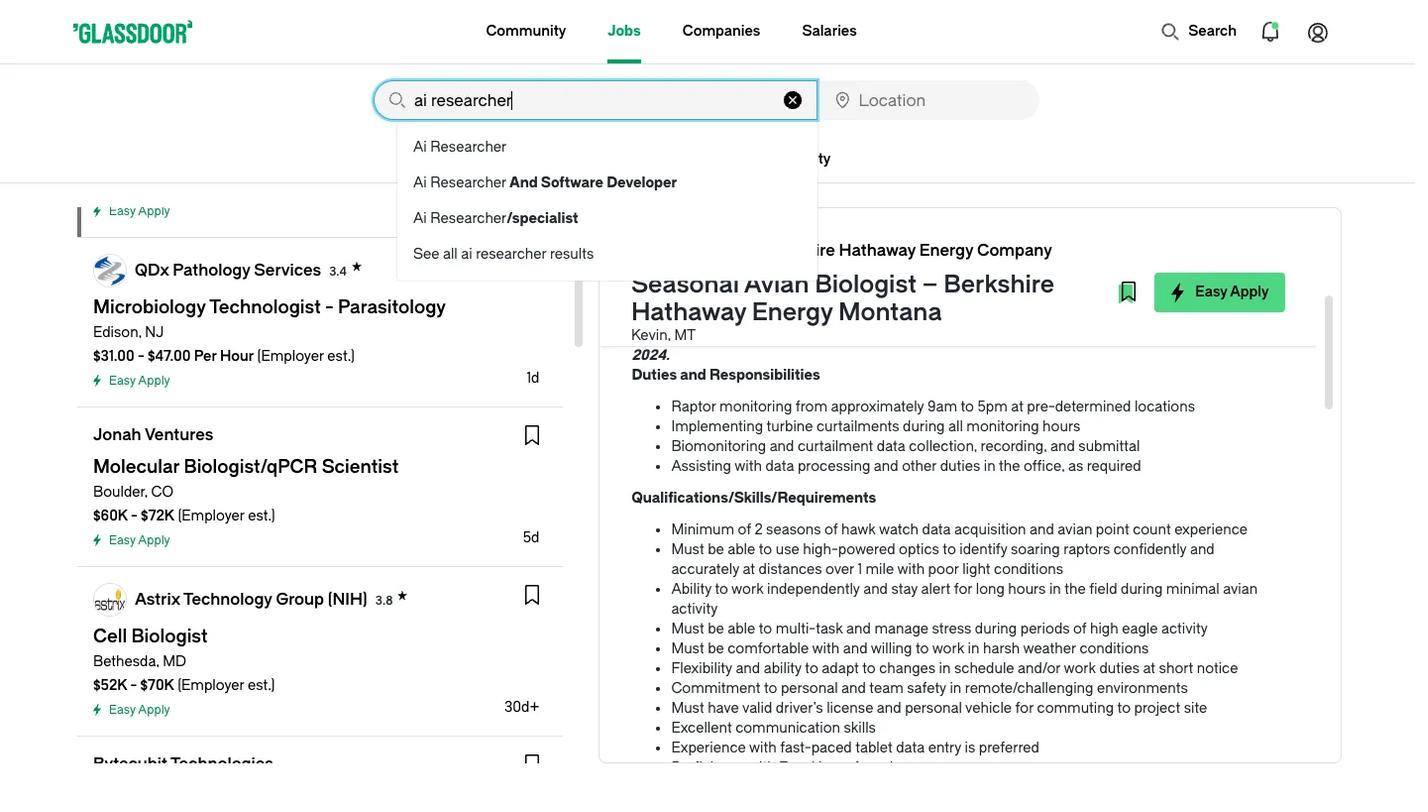 Task type: locate. For each thing, give the bounding box(es) containing it.
and
[[1126, 248, 1151, 265], [632, 268, 657, 285], [927, 307, 951, 324], [680, 367, 707, 384], [770, 438, 795, 455], [1051, 438, 1075, 455], [874, 458, 899, 475], [1030, 521, 1055, 538], [1191, 541, 1215, 558], [864, 581, 888, 598], [847, 621, 871, 637], [843, 640, 868, 657], [736, 660, 761, 677], [842, 680, 866, 697], [877, 700, 902, 717]]

energy up this
[[753, 298, 834, 326]]

the up recording
[[740, 287, 761, 304]]

apply for 5d
[[138, 533, 170, 547]]

must
[[672, 541, 705, 558], [672, 621, 705, 637], [672, 640, 705, 657], [672, 700, 705, 717]]

and up raptor
[[680, 367, 707, 384]]

paced
[[812, 740, 852, 756]]

0 vertical spatial responsible
[[902, 248, 978, 265]]

easy apply down $70k
[[109, 703, 170, 717]]

0 vertical spatial other
[[1154, 248, 1189, 265]]

shelby,
[[1138, 196, 1189, 213]]

from left march
[[1083, 327, 1115, 344]]

2 vertical spatial monitoring
[[967, 418, 1040, 435]]

with inside raptor monitoring from approximately 9am to 5pm at pre-determined locations implementing turbine curtailments during all monitoring hours biomonitoring and curtailment data collection, recording, and submittal assisting with data processing and other duties in the office, as required
[[735, 458, 762, 475]]

0 vertical spatial avian
[[725, 248, 762, 265]]

curtailments up senior
[[869, 268, 952, 285]]

(employer right hour
[[257, 348, 324, 365]]

cut
[[1054, 196, 1080, 213]]

1 must from the top
[[672, 541, 705, 558]]

to right 11
[[1180, 327, 1194, 344]]

avian inside seasonal avian biologist – berkshire hathaway energy montana kevin, mt
[[745, 271, 810, 298]]

1 vertical spatial personal
[[905, 700, 962, 717]]

data left entry
[[896, 740, 925, 756]]

montana's
[[1117, 268, 1185, 285]]

biologist down primarily
[[816, 271, 918, 298]]

at inside raptor monitoring from approximately 9am to 5pm at pre-determined locations implementing turbine curtailments during all monitoring hours biomonitoring and curtailment data collection, recording, and submittal assisting with data processing and other duties in the office, as required
[[1011, 399, 1024, 415]]

avian inside 'the seasonal avian biologist is primarily responsible for monitoring eagles and other avian species, and implementing real-time turbine curtailments in accordance with bhe montana's biomonitoring program. under the daily direction of senior staff biologists, the selected candidate will also be responsible for recording avian observations and curtailment data in the field using a computer tablet.'
[[725, 248, 762, 265]]

other down the collection,
[[902, 458, 937, 475]]

under
[[696, 287, 736, 304]]

of up the observations on the right
[[859, 287, 873, 304]]

biomonitoring up also
[[1188, 268, 1283, 285]]

- inside bethesda, md $52k - $70k (employer est.)
[[130, 677, 137, 694]]

1 vertical spatial energy
[[753, 298, 834, 326]]

est.) inside bethesda, md $52k - $70k (employer est.)
[[248, 677, 275, 694]]

2 able from the top
[[728, 621, 756, 637]]

in inside raptor monitoring from approximately 9am to 5pm at pre-determined locations implementing turbine curtailments during all monitoring hours biomonitoring and curtailment data collection, recording, and submittal assisting with data processing and other duties in the office, as required
[[984, 458, 996, 475]]

turbine down the responsibilities
[[767, 418, 813, 435]]

clear input image
[[784, 91, 802, 109]]

daily
[[765, 287, 794, 304]]

monitoring
[[1003, 248, 1076, 265], [720, 399, 792, 415], [967, 418, 1040, 435]]

hour
[[220, 348, 254, 365]]

biologist inside seasonal avian biologist – berkshire hathaway energy montana kevin, mt
[[816, 271, 918, 298]]

avian up recording
[[745, 271, 810, 298]]

0 vertical spatial biologist
[[766, 248, 824, 265]]

0 vertical spatial during
[[903, 418, 945, 435]]

all left ai
[[443, 246, 458, 263]]

of down recording
[[767, 327, 781, 344]]

easy for 30d+
[[109, 703, 136, 717]]

is inside 'the seasonal avian biologist is primarily responsible for monitoring eagles and other avian species, and implementing real-time turbine curtailments in accordance with bhe montana's biomonitoring program. under the daily direction of senior staff biologists, the selected candidate will also be responsible for recording avian observations and curtailment data in the field using a computer tablet.'
[[827, 248, 838, 265]]

1 horizontal spatial conditions
[[1080, 640, 1149, 657]]

duties down the collection,
[[941, 458, 981, 475]]

duties inside minimum of 2 seasons of hawk watch data acquisition and avian point count experience must be able to use high-powered optics to identify soaring raptors confidently and accurately at distances over 1 mile with poor light conditions ability to work independently and stay alert for long hours in the field during minimal avian activity must be able to multi-task and manage stress during periods of high eagle activity must be comfortable with and willing to work in harsh weather conditions flexibility and ability to adapt to changes in schedule and/or work duties at short notice commitment to personal and team safety in remote/challenging environments must have valid driver's license and personal vehicle for commuting to project site excellent communication skills experience with fast-paced tablet data entry is preferred proficiency with excel is preferred
[[1100, 660, 1140, 677]]

1 vertical spatial curtailment
[[798, 438, 874, 455]]

curtailment inside raptor monitoring from approximately 9am to 5pm at pre-determined locations implementing turbine curtailments during all monitoring hours biomonitoring and curtailment data collection, recording, and submittal assisting with data processing and other duties in the office, as required
[[798, 438, 874, 455]]

0 vertical spatial able
[[728, 541, 756, 558]]

0 horizontal spatial all
[[443, 246, 458, 263]]

task
[[816, 621, 843, 637]]

hathaway inside seasonal avian biologist – berkshire hathaway energy montana kevin, mt
[[632, 298, 747, 326]]

work down weather
[[1064, 660, 1096, 677]]

monitoring inside 'the seasonal avian biologist is primarily responsible for monitoring eagles and other avian species, and implementing real-time turbine curtailments in accordance with bhe montana's biomonitoring program. under the daily direction of senior staff biologists, the selected candidate will also be responsible for recording avian observations and curtailment data in the field using a computer tablet.'
[[1003, 248, 1076, 265]]

independently
[[767, 581, 860, 598]]

will inside the duration of this position will be approximately 5 weeks, from march 11 to april 12, 2024.
[[872, 327, 895, 344]]

0 vertical spatial researcher
[[430, 139, 507, 156]]

0 horizontal spatial personal
[[781, 680, 838, 697]]

1 horizontal spatial hathaway
[[840, 241, 917, 260]]

bhe up "program."
[[632, 241, 667, 260]]

1 vertical spatial during
[[1121, 581, 1163, 598]]

is right entry
[[965, 740, 976, 756]]

1 horizontal spatial will
[[1183, 287, 1204, 304]]

1 horizontal spatial duties
[[1100, 660, 1140, 677]]

staff
[[923, 287, 955, 304]]

0 vertical spatial ai
[[413, 139, 427, 156]]

field
[[1106, 307, 1134, 324], [1090, 581, 1118, 598]]

apply down $72k
[[138, 533, 170, 547]]

preferred
[[979, 740, 1040, 756], [833, 759, 894, 776]]

be
[[1238, 287, 1255, 304], [898, 327, 916, 344], [708, 541, 724, 558], [708, 621, 724, 637], [708, 640, 724, 657]]

mt
[[675, 327, 697, 344]]

0 horizontal spatial energy
[[753, 298, 834, 326]]

berkshire inside seasonal avian biologist – berkshire hathaway energy montana kevin, mt
[[944, 271, 1055, 298]]

easy apply inside button
[[1196, 284, 1270, 300]]

bhe
[[632, 241, 667, 260], [1083, 268, 1114, 285]]

0 vertical spatial personal
[[781, 680, 838, 697]]

3 ai from the top
[[413, 210, 427, 227]]

adapt
[[822, 660, 859, 677]]

to up changes
[[916, 640, 929, 657]]

all
[[443, 246, 458, 263], [949, 418, 963, 435]]

0 horizontal spatial curtailment
[[798, 438, 874, 455]]

the inside 'the seasonal avian biologist is primarily responsible for monitoring eagles and other avian species, and implementing real-time turbine curtailments in accordance with bhe montana's biomonitoring program. under the daily direction of senior staff biologists, the selected candidate will also be responsible for recording avian observations and curtailment data in the field using a computer tablet.'
[[632, 248, 657, 265]]

Search keyword field
[[374, 80, 817, 120]]

all inside raptor monitoring from approximately 9am to 5pm at pre-determined locations implementing turbine curtailments during all monitoring hours biomonitoring and curtailment data collection, recording, and submittal assisting with data processing and other duties in the office, as required
[[949, 418, 963, 435]]

summary
[[783, 228, 849, 245]]

jonah
[[93, 425, 141, 444]]

able down 2 in the right bottom of the page
[[728, 541, 756, 558]]

candidates chosen must secure temporary housing in cut bank or shelby, mt.
[[672, 196, 1217, 213]]

0 horizontal spatial conditions
[[994, 561, 1064, 578]]

avian up the easy apply button
[[1192, 248, 1227, 265]]

data up weeks,
[[1034, 307, 1063, 324]]

0 vertical spatial energy
[[920, 241, 974, 260]]

and down comfortable
[[736, 660, 761, 677]]

- for astrix technology group (nih)
[[130, 677, 137, 694]]

0 horizontal spatial the
[[632, 248, 657, 265]]

berkshire
[[762, 241, 836, 260], [944, 271, 1055, 298]]

researcher for /specialist
[[430, 210, 507, 227]]

1 horizontal spatial the
[[676, 327, 703, 344]]

during down 9am
[[903, 418, 945, 435]]

0 vertical spatial activity
[[672, 601, 718, 618]]

researcher down ai researcher
[[430, 174, 507, 191]]

1 horizontal spatial from
[[1083, 327, 1115, 344]]

researcher up ai
[[430, 210, 507, 227]]

1 vertical spatial work
[[933, 640, 965, 657]]

1 horizontal spatial turbine
[[819, 268, 866, 285]]

is
[[827, 248, 838, 265], [965, 740, 976, 756], [819, 759, 830, 776]]

1 vertical spatial turbine
[[767, 418, 813, 435]]

the for duration
[[676, 327, 703, 344]]

and right processing
[[874, 458, 899, 475]]

at down 2 in the right bottom of the page
[[743, 561, 756, 578]]

2 vertical spatial ai
[[413, 210, 427, 227]]

est.) down 3.4
[[327, 348, 355, 365]]

bhe down eagles at the right top
[[1083, 268, 1114, 285]]

2 horizontal spatial at
[[1143, 660, 1156, 677]]

seasonal
[[661, 248, 722, 265], [632, 271, 740, 298]]

curtailments inside raptor monitoring from approximately 9am to 5pm at pre-determined locations implementing turbine curtailments during all monitoring hours biomonitoring and curtailment data collection, recording, and submittal assisting with data processing and other duties in the office, as required
[[817, 418, 900, 435]]

1 vertical spatial able
[[728, 621, 756, 637]]

$72k
[[141, 508, 175, 524]]

community
[[486, 23, 566, 40]]

in
[[1038, 196, 1051, 213], [956, 268, 967, 285], [1066, 307, 1078, 324], [984, 458, 996, 475], [1050, 581, 1062, 598], [968, 640, 980, 657], [939, 660, 951, 677], [950, 680, 962, 697]]

1 horizontal spatial curtailment
[[955, 307, 1031, 324]]

personal up driver's
[[781, 680, 838, 697]]

2024.
[[632, 347, 670, 364]]

3 researcher from the top
[[430, 210, 507, 227]]

turbine inside 'the seasonal avian biologist is primarily responsible for monitoring eagles and other avian species, and implementing real-time turbine curtailments in accordance with bhe montana's biomonitoring program. under the daily direction of senior staff biologists, the selected candidate will also be responsible for recording avian observations and curtailment data in the field using a computer tablet.'
[[819, 268, 866, 285]]

ai for ai researcher /specialist
[[413, 210, 427, 227]]

0 vertical spatial is
[[827, 248, 838, 265]]

- inside edison, nj $31.00 - $47.00 per hour (employer est.)
[[138, 348, 145, 365]]

results
[[550, 246, 594, 263]]

1 vertical spatial (employer
[[178, 508, 245, 524]]

4 must from the top
[[672, 700, 705, 717]]

responsible down "program."
[[632, 307, 708, 324]]

biologist up time in the right of the page
[[766, 248, 824, 265]]

energy
[[920, 241, 974, 260], [753, 298, 834, 326]]

2 horizontal spatial work
[[1064, 660, 1096, 677]]

–
[[923, 271, 939, 298]]

2 vertical spatial during
[[975, 621, 1017, 637]]

all up the collection,
[[949, 418, 963, 435]]

salaries
[[802, 23, 857, 40]]

the right tablet.
[[676, 327, 703, 344]]

software
[[541, 174, 604, 191]]

1 ai from the top
[[413, 139, 427, 156]]

0 horizontal spatial biomonitoring
[[672, 438, 767, 455]]

during up "harsh"
[[975, 621, 1017, 637]]

1 vertical spatial conditions
[[1080, 640, 1149, 657]]

1 vertical spatial 5d
[[523, 529, 540, 546]]

0 vertical spatial curtailments
[[869, 268, 952, 285]]

ai for ai researcher and software developer
[[413, 174, 427, 191]]

the for seasonal
[[632, 248, 657, 265]]

0 horizontal spatial work
[[732, 581, 764, 598]]

from
[[1083, 327, 1115, 344], [796, 399, 828, 415]]

activity down ability
[[672, 601, 718, 618]]

edison,
[[93, 324, 142, 341]]

mile
[[866, 561, 894, 578]]

1 vertical spatial hours
[[1009, 581, 1046, 598]]

have
[[708, 700, 739, 717]]

apply down species,
[[1231, 284, 1270, 300]]

to right 9am
[[961, 399, 974, 415]]

1 horizontal spatial activity
[[1162, 621, 1208, 637]]

easy for 1d
[[109, 374, 136, 388]]

1 vertical spatial the
[[676, 327, 703, 344]]

2 ai from the top
[[413, 174, 427, 191]]

as
[[1069, 458, 1084, 475]]

skills
[[844, 720, 876, 737]]

boulder,
[[93, 484, 148, 501]]

minimum of 2 seasons of hawk watch data acquisition and avian point count experience must be able to use high-powered optics to identify soaring raptors confidently and accurately at distances over 1 mile with poor light conditions ability to work independently and stay alert for long hours in the field during minimal avian activity must be able to multi-task and manage stress during periods of high eagle activity must be comfortable with and willing to work in harsh weather conditions flexibility and ability to adapt to changes in schedule and/or work duties at short notice commitment to personal and team safety in remote/challenging environments must have valid driver's license and personal vehicle for commuting to project site excellent communication skills experience with fast-paced tablet data entry is preferred proficiency with excel is preferred
[[672, 521, 1258, 776]]

1 vertical spatial duties
[[1100, 660, 1140, 677]]

monitoring down 5pm
[[967, 418, 1040, 435]]

the inside the duration of this position will be approximately 5 weeks, from march 11 to april 12, 2024.
[[676, 327, 703, 344]]

1 horizontal spatial personal
[[905, 700, 962, 717]]

5pm
[[978, 399, 1008, 415]]

1 able from the top
[[728, 541, 756, 558]]

None field
[[374, 80, 817, 281], [819, 80, 1040, 120], [374, 80, 817, 281]]

distances
[[759, 561, 822, 578]]

- right $31.00
[[138, 348, 145, 365]]

apply down $47.00
[[138, 374, 170, 388]]

conditions down soaring on the right of the page
[[994, 561, 1064, 578]]

2 vertical spatial at
[[1143, 660, 1156, 677]]

biomonitoring inside 'the seasonal avian biologist is primarily responsible for monitoring eagles and other avian species, and implementing real-time turbine curtailments in accordance with bhe montana's biomonitoring program. under the daily direction of senior staff biologists, the selected candidate will also be responsible for recording avian observations and curtailment data in the field using a computer tablet.'
[[1188, 268, 1283, 285]]

from inside raptor monitoring from approximately 9am to 5pm at pre-determined locations implementing turbine curtailments during all monitoring hours biomonitoring and curtailment data collection, recording, and submittal assisting with data processing and other duties in the office, as required
[[796, 399, 828, 415]]

0 vertical spatial at
[[1011, 399, 1024, 415]]

candidates
[[672, 196, 751, 213]]

position
[[813, 327, 869, 344]]

2 vertical spatial est.)
[[248, 677, 275, 694]]

1 vertical spatial berkshire
[[944, 271, 1055, 298]]

company
[[978, 241, 1053, 260]]

responsible up –
[[902, 248, 978, 265]]

1 horizontal spatial energy
[[920, 241, 974, 260]]

of inside the duration of this position will be approximately 5 weeks, from march 11 to april 12, 2024.
[[767, 327, 781, 344]]

berkshire down company
[[944, 271, 1055, 298]]

co
[[151, 484, 173, 501]]

1 vertical spatial biologist
[[816, 271, 918, 298]]

purpose/position
[[660, 228, 780, 245]]

1 vertical spatial researcher
[[430, 174, 507, 191]]

energy inside seasonal avian biologist – berkshire hathaway energy montana kevin, mt
[[753, 298, 834, 326]]

1 vertical spatial -
[[131, 508, 138, 524]]

seasonal up implementing
[[661, 248, 722, 265]]

2 vertical spatial -
[[130, 677, 137, 694]]

easy apply for 30d+
[[109, 703, 170, 717]]

job
[[632, 228, 657, 245]]

to down ability
[[764, 680, 778, 697]]

easy apply up computer in the top of the page
[[1196, 284, 1270, 300]]

for down remote/challenging
[[1016, 700, 1034, 717]]

(employer inside "boulder, co $60k - $72k (employer est.)"
[[178, 508, 245, 524]]

0 horizontal spatial responsible
[[632, 307, 708, 324]]

entry
[[929, 740, 962, 756]]

est.) inside edison, nj $31.00 - $47.00 per hour (employer est.)
[[327, 348, 355, 365]]

technologies
[[171, 754, 274, 773]]

with inside 'the seasonal avian biologist is primarily responsible for monitoring eagles and other avian species, and implementing real-time turbine curtailments in accordance with bhe montana's biomonitoring program. under the daily direction of senior staff biologists, the selected candidate will also be responsible for recording avian observations and curtailment data in the field using a computer tablet.'
[[1052, 268, 1080, 285]]

raptor
[[672, 399, 716, 415]]

easy up computer in the top of the page
[[1196, 284, 1228, 300]]

ai for ai researcher
[[413, 139, 427, 156]]

the down job
[[632, 248, 657, 265]]

1 vertical spatial approximately
[[831, 399, 924, 415]]

housing
[[979, 196, 1035, 213]]

0 horizontal spatial preferred
[[833, 759, 894, 776]]

est.) down astrix technology group (nih)
[[248, 677, 275, 694]]

tablet
[[856, 740, 893, 756]]

field up march
[[1106, 307, 1134, 324]]

0 horizontal spatial hathaway
[[632, 298, 747, 326]]

5d for boulder, co
[[523, 529, 540, 546]]

hours down pre-
[[1043, 418, 1081, 435]]

1 horizontal spatial at
[[1011, 399, 1024, 415]]

0 vertical spatial the
[[632, 248, 657, 265]]

stress
[[932, 621, 972, 637]]

determined
[[1056, 399, 1132, 415]]

0 vertical spatial (employer
[[257, 348, 324, 365]]

0 vertical spatial curtailment
[[955, 307, 1031, 324]]

- inside "boulder, co $60k - $72k (employer est.)"
[[131, 508, 138, 524]]

apply for 1d
[[138, 374, 170, 388]]

the inside raptor monitoring from approximately 9am to 5pm at pre-determined locations implementing turbine curtailments during all monitoring hours biomonitoring and curtailment data collection, recording, and submittal assisting with data processing and other duties in the office, as required
[[999, 458, 1021, 475]]

1 horizontal spatial preferred
[[979, 740, 1040, 756]]

1 horizontal spatial responsible
[[902, 248, 978, 265]]

bethesda,
[[93, 653, 159, 670]]

montana
[[839, 298, 943, 326]]

est.) inside "boulder, co $60k - $72k (employer est.)"
[[248, 508, 275, 524]]

1 horizontal spatial biomonitoring
[[1188, 268, 1283, 285]]

$31.00
[[93, 348, 135, 365]]

researcher up ai researcher /specialist on the left top of the page
[[430, 139, 507, 156]]

boulder, co $60k - $72k (employer est.)
[[93, 484, 275, 524]]

and right task
[[847, 621, 871, 637]]

2 researcher from the top
[[430, 174, 507, 191]]

0 vertical spatial biomonitoring
[[1188, 268, 1283, 285]]

1 vertical spatial est.)
[[248, 508, 275, 524]]

to down accurately on the bottom of the page
[[715, 581, 729, 598]]

candidate
[[1115, 287, 1180, 304]]

1 vertical spatial hathaway
[[632, 298, 747, 326]]

raptor monitoring from approximately 9am to 5pm at pre-determined locations implementing turbine curtailments during all monitoring hours biomonitoring and curtailment data collection, recording, and submittal assisting with data processing and other duties in the office, as required
[[672, 399, 1196, 475]]

berkshire up time in the right of the page
[[762, 241, 836, 260]]

avian up raptors at the bottom right
[[1058, 521, 1093, 538]]

1 vertical spatial curtailments
[[817, 418, 900, 435]]

alert
[[922, 581, 951, 598]]

approximately left 9am
[[831, 399, 924, 415]]

1 vertical spatial all
[[949, 418, 963, 435]]

apply for 30d+
[[138, 703, 170, 717]]

1 vertical spatial preferred
[[833, 759, 894, 776]]

apply down $70k
[[138, 703, 170, 717]]

light
[[963, 561, 991, 578]]

ai
[[461, 246, 473, 263]]

the down raptors at the bottom right
[[1065, 581, 1086, 598]]

(employer right $72k
[[178, 508, 245, 524]]

seasonal inside 'the seasonal avian biologist is primarily responsible for monitoring eagles and other avian species, and implementing real-time turbine curtailments in accordance with bhe montana's biomonitoring program. under the daily direction of senior staff biologists, the selected candidate will also be responsible for recording avian observations and curtailment data in the field using a computer tablet.'
[[661, 248, 722, 265]]

easy apply down $72k
[[109, 533, 170, 547]]

0 horizontal spatial other
[[902, 458, 937, 475]]

est.) up astrix technology group (nih)
[[248, 508, 275, 524]]

bytecubit technologies
[[93, 754, 274, 773]]

use
[[776, 541, 800, 558]]

(employer inside bethesda, md $52k - $70k (employer est.)
[[178, 677, 244, 694]]

0 vertical spatial berkshire
[[762, 241, 836, 260]]

with up "selected"
[[1052, 268, 1080, 285]]

approximately down biologists,
[[919, 327, 1018, 344]]

0 vertical spatial hours
[[1043, 418, 1081, 435]]

astrix technology group (nih) logo image
[[94, 584, 126, 616]]

1 vertical spatial other
[[902, 458, 937, 475]]

multi-
[[776, 621, 816, 637]]

hours inside minimum of 2 seasons of hawk watch data acquisition and avian point count experience must be able to use high-powered optics to identify soaring raptors confidently and accurately at distances over 1 mile with poor light conditions ability to work independently and stay alert for long hours in the field during minimal avian activity must be able to multi-task and manage stress during periods of high eagle activity must be comfortable with and willing to work in harsh weather conditions flexibility and ability to adapt to changes in schedule and/or work duties at short notice commitment to personal and team safety in remote/challenging environments must have valid driver's license and personal vehicle for commuting to project site excellent communication skills experience with fast-paced tablet data entry is preferred proficiency with excel is preferred
[[1009, 581, 1046, 598]]

biologist inside 'the seasonal avian biologist is primarily responsible for monitoring eagles and other avian species, and implementing real-time turbine curtailments in accordance with bhe montana's biomonitoring program. under the daily direction of senior staff biologists, the selected candidate will also be responsible for recording avian observations and curtailment data in the field using a computer tablet.'
[[766, 248, 824, 265]]

0 vertical spatial approximately
[[919, 327, 1018, 344]]

personal
[[781, 680, 838, 697], [905, 700, 962, 717]]

1 vertical spatial will
[[872, 327, 895, 344]]

must down ability
[[672, 621, 705, 637]]

0 horizontal spatial berkshire
[[762, 241, 836, 260]]

5d
[[523, 200, 540, 217], [523, 529, 540, 546]]

0 vertical spatial preferred
[[979, 740, 1040, 756]]

0 horizontal spatial will
[[872, 327, 895, 344]]

fast-
[[780, 740, 812, 756]]

will down the observations on the right
[[872, 327, 895, 344]]

biomonitoring down implementing
[[672, 438, 767, 455]]

and down mile
[[864, 581, 888, 598]]

of left 2 in the right bottom of the page
[[738, 521, 751, 538]]

in up periods
[[1050, 581, 1062, 598]]

1 vertical spatial responsible
[[632, 307, 708, 324]]

apply inside button
[[1231, 284, 1270, 300]]

apply
[[138, 204, 170, 218], [1231, 284, 1270, 300], [138, 374, 170, 388], [138, 533, 170, 547], [138, 703, 170, 717]]

office,
[[1024, 458, 1065, 475]]

2 5d from the top
[[523, 529, 540, 546]]

curtailment up processing
[[798, 438, 874, 455]]

during
[[903, 418, 945, 435], [1121, 581, 1163, 598], [975, 621, 1017, 637]]

temporary
[[904, 196, 976, 213]]

in up 'schedule'
[[968, 640, 980, 657]]

0 vertical spatial duties
[[941, 458, 981, 475]]

1 horizontal spatial other
[[1154, 248, 1189, 265]]

of up high-
[[825, 521, 838, 538]]

1 horizontal spatial all
[[949, 418, 963, 435]]

1 5d from the top
[[523, 200, 540, 217]]

other inside raptor monitoring from approximately 9am to 5pm at pre-determined locations implementing turbine curtailments during all monitoring hours biomonitoring and curtailment data collection, recording, and submittal assisting with data processing and other duties in the office, as required
[[902, 458, 937, 475]]

hours inside raptor monitoring from approximately 9am to 5pm at pre-determined locations implementing turbine curtailments during all monitoring hours biomonitoring and curtailment data collection, recording, and submittal assisting with data processing and other duties in the office, as required
[[1043, 418, 1081, 435]]

easy for 5d
[[109, 533, 136, 547]]

1 horizontal spatial during
[[975, 621, 1017, 637]]

minimum
[[672, 521, 735, 538]]

schedule
[[955, 660, 1015, 677]]

0 horizontal spatial turbine
[[767, 418, 813, 435]]

0 vertical spatial 5d
[[523, 200, 540, 217]]

curtailment down biologists,
[[955, 307, 1031, 324]]



Task type: vqa. For each thing, say whether or not it's contained in the screenshot.
2nd 5d from the bottom of the page
yes



Task type: describe. For each thing, give the bounding box(es) containing it.
the down "selected"
[[1081, 307, 1103, 324]]

0 vertical spatial conditions
[[994, 561, 1064, 578]]

and up "adapt"
[[843, 640, 868, 657]]

turbine inside raptor monitoring from approximately 9am to 5pm at pre-determined locations implementing turbine curtailments during all monitoring hours biomonitoring and curtailment data collection, recording, and submittal assisting with data processing and other duties in the office, as required
[[767, 418, 813, 435]]

avian right minimal
[[1224, 581, 1258, 598]]

time
[[786, 268, 816, 285]]

project
[[1135, 700, 1181, 717]]

be inside the duration of this position will be approximately 5 weeks, from march 11 to april 12, 2024.
[[898, 327, 916, 344]]

recording
[[733, 307, 797, 324]]

0 vertical spatial work
[[732, 581, 764, 598]]

astrix technology group (nih)
[[135, 589, 368, 608]]

using
[[1138, 307, 1173, 324]]

jobs link
[[608, 0, 641, 63]]

with down communication
[[749, 740, 777, 756]]

direction
[[798, 287, 856, 304]]

$70k
[[140, 677, 174, 694]]

easy apply up qdx
[[109, 204, 170, 218]]

easy apply button
[[1156, 273, 1286, 312]]

flexibility
[[672, 660, 733, 677]]

for up "accordance"
[[982, 248, 1000, 265]]

duration
[[706, 327, 764, 344]]

ai researcher /specialist
[[413, 210, 579, 227]]

- for qdx pathology services
[[138, 348, 145, 365]]

a
[[747, 241, 758, 260]]

astrix
[[135, 589, 180, 608]]

of inside 'the seasonal avian biologist is primarily responsible for monitoring eagles and other avian species, and implementing real-time turbine curtailments in accordance with bhe montana's biomonitoring program. under the daily direction of senior staff biologists, the selected candidate will also be responsible for recording avian observations and curtailment data in the field using a computer tablet.'
[[859, 287, 873, 304]]

bhe inside 'the seasonal avian biologist is primarily responsible for monitoring eagles and other avian species, and implementing real-time turbine curtailments in accordance with bhe montana's biomonitoring program. under the daily direction of senior staff biologists, the selected candidate will also be responsible for recording avian observations and curtailment data in the field using a computer tablet.'
[[1083, 268, 1114, 285]]

2 horizontal spatial during
[[1121, 581, 1163, 598]]

and up soaring on the right of the page
[[1030, 521, 1055, 538]]

to inside raptor monitoring from approximately 9am to 5pm at pre-determined locations implementing turbine curtailments during all monitoring hours biomonitoring and curtailment data collection, recording, and submittal assisting with data processing and other duties in the office, as required
[[961, 399, 974, 415]]

be inside 'the seasonal avian biologist is primarily responsible for monitoring eagles and other avian species, and implementing real-time turbine curtailments in accordance with bhe montana's biomonitoring program. under the daily direction of senior staff biologists, the selected candidate will also be responsible for recording avian observations and curtailment data in the field using a computer tablet.'
[[1238, 287, 1255, 304]]

qdx pathology services
[[135, 260, 321, 279]]

and down the team on the bottom of page
[[877, 700, 902, 717]]

identify
[[960, 541, 1008, 558]]

and up license
[[842, 680, 866, 697]]

the duration of this position will be approximately 5 weeks, from march 11 to april 12, 2024.
[[632, 327, 1250, 364]]

harsh
[[983, 640, 1020, 657]]

willing
[[871, 640, 913, 657]]

approximately inside the duration of this position will be approximately 5 weeks, from march 11 to april 12, 2024.
[[919, 327, 1018, 344]]

hawk
[[842, 521, 876, 538]]

approximately inside raptor monitoring from approximately 9am to 5pm at pre-determined locations implementing turbine curtailments during all monitoring hours biomonitoring and curtailment data collection, recording, and submittal assisting with data processing and other duties in the office, as required
[[831, 399, 924, 415]]

none field search location
[[819, 80, 1040, 120]]

seasonal inside seasonal avian biologist – berkshire hathaway energy montana kevin, mt
[[632, 271, 740, 298]]

driver's
[[776, 700, 824, 717]]

apply up qdx
[[138, 204, 170, 218]]

in right safety
[[950, 680, 962, 697]]

Search location field
[[819, 80, 1040, 120]]

(employer for boulder, co $60k - $72k (employer est.)
[[178, 508, 245, 524]]

data left the collection,
[[877, 438, 906, 455]]

to up the team on the bottom of page
[[863, 660, 876, 677]]

and down experience
[[1191, 541, 1215, 558]]

in up safety
[[939, 660, 951, 677]]

1 horizontal spatial work
[[933, 640, 965, 657]]

researcher for and software developer
[[430, 174, 507, 191]]

duties
[[632, 367, 677, 384]]

license
[[827, 700, 874, 717]]

of left high
[[1074, 621, 1087, 637]]

ability
[[672, 581, 712, 598]]

easy apply for 5d
[[109, 533, 170, 547]]

with down task
[[812, 640, 840, 657]]

assisting
[[672, 458, 732, 475]]

30d+
[[505, 699, 540, 716]]

and up qualifications/skills/requirements
[[770, 438, 795, 455]]

kevin,
[[632, 327, 672, 344]]

proficiency
[[672, 759, 745, 776]]

$60k
[[93, 508, 128, 524]]

1 vertical spatial monitoring
[[720, 399, 792, 415]]

per
[[194, 348, 217, 365]]

biomonitoring inside raptor monitoring from approximately 9am to 5pm at pre-determined locations implementing turbine curtailments during all monitoring hours biomonitoring and curtailment data collection, recording, and submittal assisting with data processing and other duties in the office, as required
[[672, 438, 767, 455]]

this
[[784, 327, 810, 344]]

ai researcher
[[413, 139, 507, 156]]

search
[[1189, 23, 1237, 40]]

remote/challenging
[[965, 680, 1094, 697]]

est.) for boulder, co $60k - $72k (employer est.)
[[248, 508, 275, 524]]

real-
[[755, 268, 786, 285]]

jonah ventures
[[93, 425, 214, 444]]

developer
[[607, 174, 677, 191]]

will inside 'the seasonal avian biologist is primarily responsible for monitoring eagles and other avian species, and implementing real-time turbine curtailments in accordance with bhe montana's biomonitoring program. under the daily direction of senior staff biologists, the selected candidate will also be responsible for recording avian observations and curtailment data in the field using a computer tablet.'
[[1183, 287, 1204, 304]]

field inside minimum of 2 seasons of hawk watch data acquisition and avian point count experience must be able to use high-powered optics to identify soaring raptors confidently and accurately at distances over 1 mile with poor light conditions ability to work independently and stay alert for long hours in the field during minimal avian activity must be able to multi-task and manage stress during periods of high eagle activity must be comfortable with and willing to work in harsh weather conditions flexibility and ability to adapt to changes in schedule and/or work duties at short notice commitment to personal and team safety in remote/challenging environments must have valid driver's license and personal vehicle for commuting to project site excellent communication skills experience with fast-paced tablet data entry is preferred proficiency with excel is preferred
[[1090, 581, 1118, 598]]

minimal
[[1167, 581, 1220, 598]]

and down staff
[[927, 307, 951, 324]]

for down under
[[712, 307, 730, 324]]

avian down direction
[[800, 307, 835, 324]]

easy up 'qdx pathology services logo'
[[109, 204, 136, 218]]

nj
[[145, 324, 164, 341]]

experience
[[1175, 521, 1248, 538]]

observations
[[838, 307, 923, 324]]

with up stay
[[898, 561, 925, 578]]

the inside minimum of 2 seasons of hawk watch data acquisition and avian point count experience must be able to use high-powered optics to identify soaring raptors confidently and accurately at distances over 1 mile with poor light conditions ability to work independently and stay alert for long hours in the field during minimal avian activity must be able to multi-task and manage stress during periods of high eagle activity must be comfortable with and willing to work in harsh weather conditions flexibility and ability to adapt to changes in schedule and/or work duties at short notice commitment to personal and team safety in remote/challenging environments must have valid driver's license and personal vehicle for commuting to project site excellent communication skills experience with fast-paced tablet data entry is preferred proficiency with excel is preferred
[[1065, 581, 1086, 598]]

group
[[276, 589, 324, 608]]

1 researcher from the top
[[430, 139, 507, 156]]

(nih)
[[328, 589, 368, 608]]

$52k
[[93, 677, 127, 694]]

computer
[[1188, 307, 1253, 324]]

est.) for bethesda, md $52k - $70k (employer est.)
[[248, 677, 275, 694]]

5d for easy apply
[[523, 200, 540, 217]]

primarily
[[841, 248, 898, 265]]

0 horizontal spatial activity
[[672, 601, 718, 618]]

0 vertical spatial all
[[443, 246, 458, 263]]

11
[[1166, 327, 1176, 344]]

and up as
[[1051, 438, 1075, 455]]

1 vertical spatial at
[[743, 561, 756, 578]]

2 vertical spatial is
[[819, 759, 830, 776]]

march
[[1118, 327, 1163, 344]]

data inside 'the seasonal avian biologist is primarily responsible for monitoring eagles and other avian species, and implementing real-time turbine curtailments in accordance with bhe montana's biomonitoring program. under the daily direction of senior staff biologists, the selected candidate will also be responsible for recording avian observations and curtailment data in the field using a computer tablet.'
[[1034, 307, 1063, 324]]

curtailments inside 'the seasonal avian biologist is primarily responsible for monitoring eagles and other avian species, and implementing real-time turbine curtailments in accordance with bhe montana's biomonitoring program. under the daily direction of senior staff biologists, the selected candidate will also be responsible for recording avian observations and curtailment data in the field using a computer tablet.'
[[869, 268, 952, 285]]

the down "accordance"
[[1030, 287, 1052, 304]]

1 vertical spatial is
[[965, 740, 976, 756]]

1d
[[527, 370, 540, 387]]

accordance
[[971, 268, 1049, 285]]

for down light
[[954, 581, 973, 598]]

tablet.
[[632, 327, 672, 344]]

easy inside button
[[1196, 284, 1228, 300]]

technology
[[183, 589, 272, 608]]

seasons
[[766, 521, 821, 538]]

in right –
[[956, 268, 967, 285]]

your activity
[[747, 151, 831, 168]]

with left excel at right
[[748, 759, 776, 776]]

and up "program."
[[632, 268, 657, 285]]

easy apply for 1d
[[109, 374, 170, 388]]

to left "adapt"
[[805, 660, 819, 677]]

a
[[1177, 307, 1185, 324]]

0 horizontal spatial bhe
[[632, 241, 667, 260]]

2 must from the top
[[672, 621, 705, 637]]

processing
[[798, 458, 871, 475]]

program.
[[632, 287, 693, 304]]

species,
[[1231, 248, 1285, 265]]

5
[[1021, 327, 1030, 344]]

duties inside raptor monitoring from approximately 9am to 5pm at pre-determined locations implementing turbine curtailments during all monitoring hours biomonitoring and curtailment data collection, recording, and submittal assisting with data processing and other duties in the office, as required
[[941, 458, 981, 475]]

during inside raptor monitoring from approximately 9am to 5pm at pre-determined locations implementing turbine curtailments during all monitoring hours biomonitoring and curtailment data collection, recording, and submittal assisting with data processing and other duties in the office, as required
[[903, 418, 945, 435]]

other inside 'the seasonal avian biologist is primarily responsible for monitoring eagles and other avian species, and implementing real-time turbine curtailments in accordance with bhe montana's biomonitoring program. under the daily direction of senior staff biologists, the selected candidate will also be responsible for recording avian observations and curtailment data in the field using a computer tablet.'
[[1154, 248, 1189, 265]]

activity
[[780, 151, 831, 168]]

stay
[[892, 581, 918, 598]]

jobs
[[608, 23, 641, 40]]

to down 2 in the right bottom of the page
[[759, 541, 772, 558]]

mt.
[[1192, 196, 1217, 213]]

to up poor at the right of page
[[943, 541, 956, 558]]

in left 'cut'
[[1038, 196, 1051, 213]]

communication
[[736, 720, 841, 737]]

to down environments
[[1118, 700, 1131, 717]]

raptors
[[1064, 541, 1111, 558]]

responsibilities
[[710, 367, 821, 384]]

count
[[1133, 521, 1171, 538]]

valid
[[742, 700, 773, 717]]

and up "montana's"
[[1126, 248, 1151, 265]]

ability
[[764, 660, 802, 677]]

curtailment inside 'the seasonal avian biologist is primarily responsible for monitoring eagles and other avian species, and implementing real-time turbine curtailments in accordance with bhe montana's biomonitoring program. under the daily direction of senior staff biologists, the selected candidate will also be responsible for recording avian observations and curtailment data in the field using a computer tablet.'
[[955, 307, 1031, 324]]

high-
[[803, 541, 839, 558]]

data up "optics"
[[922, 521, 951, 538]]

to inside the duration of this position will be approximately 5 weeks, from march 11 to april 12, 2024.
[[1180, 327, 1194, 344]]

your
[[747, 151, 778, 168]]

data up qualifications/skills/requirements
[[766, 458, 795, 475]]

search button
[[1151, 12, 1247, 52]]

(employer for bethesda, md $52k - $70k (employer est.)
[[178, 677, 244, 694]]

collection,
[[909, 438, 978, 455]]

or
[[1121, 196, 1135, 213]]

md
[[163, 653, 186, 670]]

to up comfortable
[[759, 621, 772, 637]]

field inside 'the seasonal avian biologist is primarily responsible for monitoring eagles and other avian species, and implementing real-time turbine curtailments in accordance with bhe montana's biomonitoring program. under the daily direction of senior staff biologists, the selected candidate will also be responsible for recording avian observations and curtailment data in the field using a computer tablet.'
[[1106, 307, 1134, 324]]

3 must from the top
[[672, 640, 705, 657]]

commitment
[[672, 680, 761, 697]]

1 vertical spatial activity
[[1162, 621, 1208, 637]]

from inside the duration of this position will be approximately 5 weeks, from march 11 to april 12, 2024.
[[1083, 327, 1115, 344]]

qdx pathology services logo image
[[94, 255, 126, 287]]

in down "selected"
[[1066, 307, 1078, 324]]

(employer inside edison, nj $31.00 - $47.00 per hour (employer est.)
[[257, 348, 324, 365]]

0 vertical spatial hathaway
[[840, 241, 917, 260]]

2 vertical spatial work
[[1064, 660, 1096, 677]]



